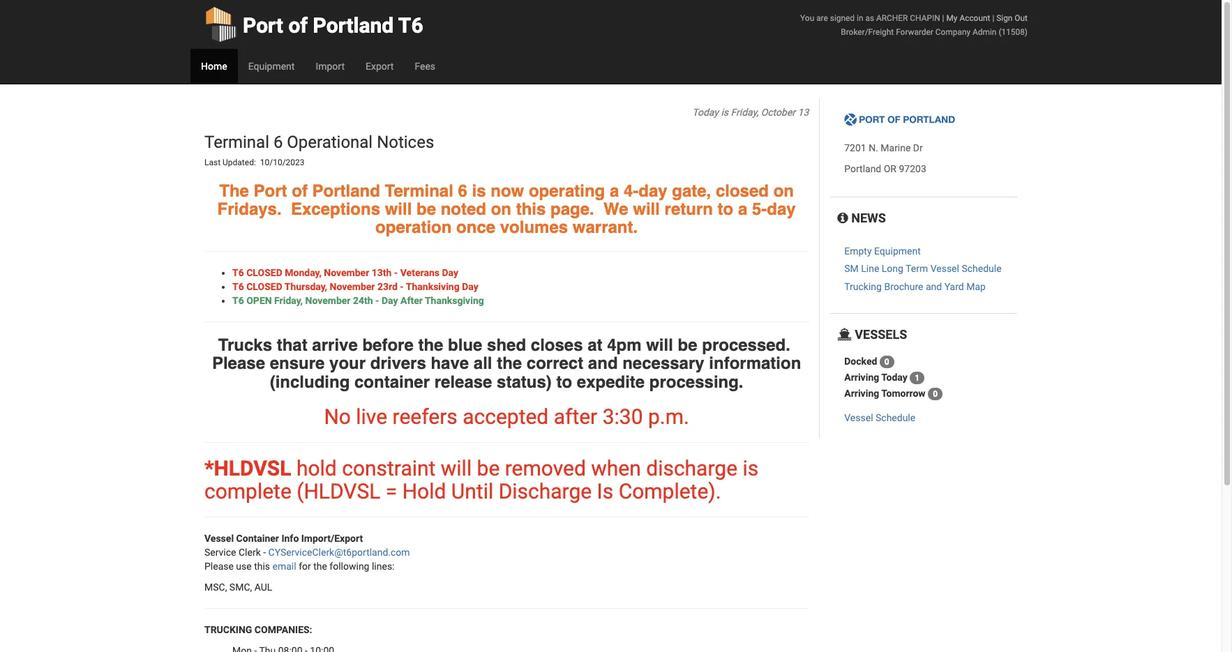 Task type: describe. For each thing, give the bounding box(es) containing it.
- right 23rd
[[400, 281, 404, 292]]

are
[[817, 13, 828, 23]]

or
[[884, 163, 897, 175]]

thursday,
[[285, 281, 327, 292]]

0 vertical spatial day
[[442, 267, 458, 278]]

0 horizontal spatial day
[[639, 181, 668, 201]]

hold constraint will be removed when discharge is complete (hldvsl = hold until discharge is complete).
[[204, 456, 759, 504]]

vessel for vessel schedule
[[845, 412, 873, 424]]

map
[[967, 281, 986, 292]]

noted
[[441, 200, 486, 219]]

t6 up fees popup button
[[398, 13, 423, 38]]

and inside trucks that arrive before the blue shed closes at 4pm will be processed. please ensure your drivers have all the correct and necessary information (including container release status) to expedite processing.
[[588, 354, 618, 373]]

the port of portland terminal 6 is now operating a 4-day gate, closed on fridays .  exceptions will be noted on this page.  we will return to a 5-day operation once volumes warrant.
[[217, 181, 796, 238]]

will right exceptions
[[385, 200, 412, 219]]

no
[[324, 405, 351, 429]]

sign
[[997, 13, 1013, 23]]

1 closed from the top
[[246, 267, 282, 278]]

home
[[201, 61, 227, 72]]

constraint
[[342, 456, 436, 481]]

port of portland t6
[[243, 13, 423, 38]]

13
[[798, 107, 809, 118]]

operational
[[287, 133, 373, 152]]

is inside 'the port of portland terminal 6 is now operating a 4-day gate, closed on fridays .  exceptions will be noted on this page.  we will return to a 5-day operation once volumes warrant.'
[[472, 181, 486, 201]]

admin
[[973, 27, 997, 37]]

2 vertical spatial november
[[305, 295, 351, 306]]

processed.
[[702, 335, 791, 355]]

cyserviceclerk@t6portland.com link
[[268, 547, 410, 558]]

docked 0 arriving today 1 arriving tomorrow 0
[[845, 356, 938, 399]]

13th
[[372, 267, 392, 278]]

0 vertical spatial friday,
[[731, 107, 759, 118]]

0 vertical spatial november
[[324, 267, 369, 278]]

(11508)
[[999, 27, 1028, 37]]

import
[[316, 61, 345, 72]]

today inside docked 0 arriving today 1 arriving tomorrow 0
[[882, 372, 908, 383]]

97203
[[899, 163, 927, 175]]

3:30
[[603, 405, 643, 429]]

aul
[[254, 582, 272, 593]]

schedule inside empty equipment sm line long term vessel schedule trucking brochure and yard map
[[962, 263, 1002, 275]]

0 vertical spatial port
[[243, 13, 283, 38]]

1 horizontal spatial a
[[738, 200, 748, 219]]

4-
[[624, 181, 639, 201]]

trucking companies:
[[204, 624, 312, 636]]

be inside trucks that arrive before the blue shed closes at 4pm will be processed. please ensure your drivers have all the correct and necessary information (including container release status) to expedite processing.
[[678, 335, 698, 355]]

have
[[431, 354, 469, 373]]

ensure
[[270, 354, 325, 373]]

equipment inside dropdown button
[[248, 61, 295, 72]]

your
[[329, 354, 366, 373]]

vessel schedule
[[845, 412, 916, 424]]

archer
[[876, 13, 908, 23]]

as
[[866, 13, 874, 23]]

and inside empty equipment sm line long term vessel schedule trucking brochure and yard map
[[926, 281, 942, 292]]

fridays
[[217, 200, 277, 219]]

1 horizontal spatial on
[[774, 181, 794, 201]]

terminal inside 'the port of portland terminal 6 is now operating a 4-day gate, closed on fridays .  exceptions will be noted on this page.  we will return to a 5-day operation once volumes warrant.'
[[385, 181, 453, 201]]

please inside trucks that arrive before the blue shed closes at 4pm will be processed. please ensure your drivers have all the correct and necessary information (including container release status) to expedite processing.
[[212, 354, 265, 373]]

line
[[861, 263, 879, 275]]

info circle image
[[838, 212, 848, 225]]

=
[[386, 479, 397, 504]]

signed
[[830, 13, 855, 23]]

closed
[[716, 181, 769, 201]]

email
[[273, 561, 296, 572]]

23rd
[[377, 281, 398, 292]]

last
[[204, 158, 221, 168]]

trucking
[[204, 624, 252, 636]]

portland inside 'the port of portland terminal 6 is now operating a 4-day gate, closed on fridays .  exceptions will be noted on this page.  we will return to a 5-day operation once volumes warrant.'
[[312, 181, 380, 201]]

hold
[[297, 456, 337, 481]]

port of portland t6 image
[[845, 113, 956, 127]]

(including
[[270, 372, 350, 392]]

vessel inside empty equipment sm line long term vessel schedule trucking brochure and yard map
[[931, 263, 959, 275]]

trucking
[[845, 281, 882, 292]]

import button
[[305, 49, 355, 84]]

please inside vessel container info import/export service clerk - cyserviceclerk@t6portland.com please use this email for the following lines:
[[204, 561, 234, 572]]

1 | from the left
[[942, 13, 944, 23]]

live
[[356, 405, 387, 429]]

- right '24th'
[[375, 295, 379, 306]]

out
[[1015, 13, 1028, 23]]

friday, inside t6 closed monday, november 13th - veterans day t6 closed thursday, november 23rd - thanksiving day t6 open friday, november 24th - day after thanksgiving
[[274, 295, 303, 306]]

ship image
[[838, 329, 852, 341]]

my
[[947, 13, 958, 23]]

of inside 'the port of portland terminal 6 is now operating a 4-day gate, closed on fridays .  exceptions will be noted on this page.  we will return to a 5-day operation once volumes warrant.'
[[292, 181, 308, 201]]

import/export
[[301, 533, 363, 544]]

in
[[857, 13, 864, 23]]

to inside trucks that arrive before the blue shed closes at 4pm will be processed. please ensure your drivers have all the correct and necessary information (including container release status) to expedite processing.
[[556, 372, 572, 392]]

is inside hold constraint will be removed when discharge is complete (hldvsl = hold until discharge is complete).
[[743, 456, 759, 481]]

sm
[[845, 263, 859, 275]]

1 horizontal spatial the
[[418, 335, 443, 355]]

shed
[[487, 335, 526, 355]]

discharge
[[499, 479, 592, 504]]

discharge
[[646, 456, 738, 481]]

vessel for vessel container info import/export service clerk - cyserviceclerk@t6portland.com please use this email for the following lines:
[[204, 533, 234, 544]]

today is friday, october 13
[[692, 107, 809, 118]]

terminal 6 operational notices last updated:  10/10/2023
[[204, 133, 438, 168]]

long
[[882, 263, 904, 275]]

2 horizontal spatial day
[[462, 281, 479, 292]]

msc,
[[204, 582, 227, 593]]

dr
[[913, 143, 923, 154]]

- right "13th"
[[394, 267, 398, 278]]

accepted
[[463, 405, 549, 429]]

before
[[362, 335, 414, 355]]

trucks that arrive before the blue shed closes at 4pm will be processed. please ensure your drivers have all the correct and necessary information (including container release status) to expedite processing.
[[212, 335, 801, 392]]

release
[[435, 372, 492, 392]]

reefers
[[393, 405, 458, 429]]

0 vertical spatial 0
[[885, 357, 890, 367]]

lines:
[[372, 561, 395, 572]]

term
[[906, 263, 928, 275]]

trucking brochure and yard map link
[[845, 281, 986, 292]]

chapin
[[910, 13, 940, 23]]

0 horizontal spatial on
[[491, 200, 512, 219]]

empty equipment link
[[845, 246, 921, 257]]

vessel container info import/export service clerk - cyserviceclerk@t6portland.com please use this email for the following lines:
[[204, 533, 410, 572]]

2 | from the left
[[993, 13, 995, 23]]

forwarder
[[896, 27, 934, 37]]

port of portland t6 link
[[204, 0, 423, 49]]

info
[[282, 533, 299, 544]]

thanksgiving
[[425, 295, 484, 306]]

1 horizontal spatial 0
[[933, 389, 938, 399]]

to inside 'the port of portland terminal 6 is now operating a 4-day gate, closed on fridays .  exceptions will be noted on this page.  we will return to a 5-day operation once volumes warrant.'
[[718, 200, 734, 219]]

warrant.
[[573, 218, 638, 238]]

expedite
[[577, 372, 645, 392]]

cyserviceclerk@t6portland.com
[[268, 547, 410, 558]]

notices
[[377, 133, 434, 152]]

tomorrow
[[882, 388, 926, 399]]

t6 down fridays
[[232, 267, 244, 278]]

msc, smc, aul
[[204, 582, 272, 593]]

exceptions
[[291, 200, 380, 219]]



Task type: vqa. For each thing, say whether or not it's contained in the screenshot.
THE "24-HOUR"
no



Task type: locate. For each thing, give the bounding box(es) containing it.
1 horizontal spatial equipment
[[874, 246, 921, 257]]

7201 n. marine dr
[[845, 143, 923, 154]]

1 vertical spatial to
[[556, 372, 572, 392]]

this right use
[[254, 561, 270, 572]]

be
[[417, 200, 436, 219], [678, 335, 698, 355], [477, 456, 500, 481]]

day
[[639, 181, 668, 201], [767, 200, 796, 219]]

port
[[243, 13, 283, 38], [254, 181, 287, 201]]

schedule down tomorrow
[[876, 412, 916, 424]]

no live reefers accepted after 3:30 p.m.
[[324, 405, 689, 429]]

open
[[246, 295, 272, 306]]

1 vertical spatial friday,
[[274, 295, 303, 306]]

after
[[554, 405, 598, 429]]

2 vertical spatial is
[[743, 456, 759, 481]]

will inside trucks that arrive before the blue shed closes at 4pm will be processed. please ensure your drivers have all the correct and necessary information (including container release status) to expedite processing.
[[646, 335, 673, 355]]

complete
[[204, 479, 292, 504]]

smc,
[[229, 582, 252, 593]]

status)
[[497, 372, 552, 392]]

on
[[774, 181, 794, 201], [491, 200, 512, 219]]

t6 up "trucks"
[[232, 281, 244, 292]]

2 arriving from the top
[[845, 388, 879, 399]]

0 horizontal spatial this
[[254, 561, 270, 572]]

1 horizontal spatial 6
[[458, 181, 467, 201]]

is right discharge
[[743, 456, 759, 481]]

arrive
[[312, 335, 358, 355]]

6 up once
[[458, 181, 467, 201]]

1 vertical spatial terminal
[[385, 181, 453, 201]]

6 inside terminal 6 operational notices last updated:  10/10/2023
[[273, 133, 283, 152]]

1 vertical spatial equipment
[[874, 246, 921, 257]]

terminal inside terminal 6 operational notices last updated:  10/10/2023
[[204, 133, 269, 152]]

2 horizontal spatial the
[[497, 354, 522, 373]]

1
[[915, 373, 920, 383]]

0 horizontal spatial to
[[556, 372, 572, 392]]

1 horizontal spatial be
[[477, 456, 500, 481]]

and right "correct"
[[588, 354, 618, 373]]

at
[[588, 335, 603, 355]]

when
[[591, 456, 641, 481]]

portland
[[313, 13, 394, 38], [845, 163, 882, 175], [312, 181, 380, 201]]

0 vertical spatial equipment
[[248, 61, 295, 72]]

0 horizontal spatial vessel
[[204, 533, 234, 544]]

day left info circle icon
[[767, 200, 796, 219]]

0 right docked at the bottom of the page
[[885, 357, 890, 367]]

is
[[721, 107, 729, 118], [472, 181, 486, 201], [743, 456, 759, 481]]

drivers
[[370, 354, 426, 373]]

brochure
[[884, 281, 924, 292]]

is left now
[[472, 181, 486, 201]]

2 vertical spatial day
[[382, 295, 398, 306]]

will inside hold constraint will be removed when discharge is complete (hldvsl = hold until discharge is complete).
[[441, 456, 472, 481]]

1 vertical spatial today
[[882, 372, 908, 383]]

day down 23rd
[[382, 295, 398, 306]]

2 closed from the top
[[246, 281, 282, 292]]

2 vertical spatial vessel
[[204, 533, 234, 544]]

1 vertical spatial 0
[[933, 389, 938, 399]]

0 vertical spatial this
[[516, 200, 546, 219]]

be left noted
[[417, 200, 436, 219]]

port inside 'the port of portland terminal 6 is now operating a 4-day gate, closed on fridays .  exceptions will be noted on this page.  we will return to a 5-day operation once volumes warrant.'
[[254, 181, 287, 201]]

1 horizontal spatial vessel
[[845, 412, 873, 424]]

now
[[491, 181, 524, 201]]

portland down the "7201"
[[845, 163, 882, 175]]

we
[[604, 200, 628, 219]]

news
[[848, 211, 886, 226]]

1 horizontal spatial to
[[718, 200, 734, 219]]

0 horizontal spatial terminal
[[204, 133, 269, 152]]

1 horizontal spatial day
[[767, 200, 796, 219]]

1 horizontal spatial day
[[442, 267, 458, 278]]

1 vertical spatial 6
[[458, 181, 467, 201]]

0 horizontal spatial a
[[610, 181, 619, 201]]

0 vertical spatial please
[[212, 354, 265, 373]]

fees
[[415, 61, 435, 72]]

port down 10/10/2023
[[254, 181, 287, 201]]

terminal up last at the top left of the page
[[204, 133, 269, 152]]

removed
[[505, 456, 586, 481]]

for
[[299, 561, 311, 572]]

blue
[[448, 335, 482, 355]]

0 horizontal spatial 6
[[273, 133, 283, 152]]

that
[[277, 335, 308, 355]]

fees button
[[404, 49, 446, 84]]

0 vertical spatial today
[[692, 107, 719, 118]]

will right we
[[633, 200, 660, 219]]

clerk
[[239, 547, 261, 558]]

export button
[[355, 49, 404, 84]]

the left blue
[[418, 335, 443, 355]]

after
[[401, 295, 423, 306]]

of down 10/10/2023
[[292, 181, 308, 201]]

0 horizontal spatial friday,
[[274, 295, 303, 306]]

the inside vessel container info import/export service clerk - cyserviceclerk@t6portland.com please use this email for the following lines:
[[313, 561, 327, 572]]

of
[[288, 13, 308, 38], [292, 181, 308, 201]]

5-
[[752, 200, 767, 219]]

vessel
[[931, 263, 959, 275], [845, 412, 873, 424], [204, 533, 234, 544]]

be down accepted
[[477, 456, 500, 481]]

of up equipment dropdown button
[[288, 13, 308, 38]]

0 horizontal spatial schedule
[[876, 412, 916, 424]]

closed
[[246, 267, 282, 278], [246, 281, 282, 292]]

gate,
[[672, 181, 711, 201]]

0 vertical spatial to
[[718, 200, 734, 219]]

n.
[[869, 143, 878, 154]]

portland down terminal 6 operational notices last updated:  10/10/2023
[[312, 181, 380, 201]]

0 vertical spatial arriving
[[845, 372, 879, 383]]

4pm
[[607, 335, 642, 355]]

arriving up the vessel schedule
[[845, 388, 879, 399]]

a left 5-
[[738, 200, 748, 219]]

1 vertical spatial arriving
[[845, 388, 879, 399]]

1 vertical spatial closed
[[246, 281, 282, 292]]

veterans
[[400, 267, 440, 278]]

0 horizontal spatial 0
[[885, 357, 890, 367]]

day
[[442, 267, 458, 278], [462, 281, 479, 292], [382, 295, 398, 306]]

2 vertical spatial be
[[477, 456, 500, 481]]

0 vertical spatial and
[[926, 281, 942, 292]]

1 horizontal spatial and
[[926, 281, 942, 292]]

friday,
[[731, 107, 759, 118], [274, 295, 303, 306]]

0 horizontal spatial and
[[588, 354, 618, 373]]

2 horizontal spatial is
[[743, 456, 759, 481]]

0 horizontal spatial be
[[417, 200, 436, 219]]

is left october
[[721, 107, 729, 118]]

once
[[456, 218, 496, 238]]

1 vertical spatial schedule
[[876, 412, 916, 424]]

0 horizontal spatial today
[[692, 107, 719, 118]]

1 arriving from the top
[[845, 372, 879, 383]]

please left that
[[212, 354, 265, 373]]

operating
[[529, 181, 605, 201]]

on right 5-
[[774, 181, 794, 201]]

account
[[960, 13, 991, 23]]

1 vertical spatial please
[[204, 561, 234, 572]]

1 horizontal spatial this
[[516, 200, 546, 219]]

1 vertical spatial this
[[254, 561, 270, 572]]

marine
[[881, 143, 911, 154]]

following
[[330, 561, 369, 572]]

0 vertical spatial schedule
[[962, 263, 1002, 275]]

2 horizontal spatial vessel
[[931, 263, 959, 275]]

1 vertical spatial of
[[292, 181, 308, 201]]

be up processing.
[[678, 335, 698, 355]]

my account link
[[947, 13, 991, 23]]

0 horizontal spatial |
[[942, 13, 944, 23]]

the right the for
[[313, 561, 327, 572]]

a left 4-
[[610, 181, 619, 201]]

will down "reefers"
[[441, 456, 472, 481]]

(hldvsl
[[297, 479, 381, 504]]

-
[[394, 267, 398, 278], [400, 281, 404, 292], [375, 295, 379, 306], [263, 547, 266, 558]]

equipment inside empty equipment sm line long term vessel schedule trucking brochure and yard map
[[874, 246, 921, 257]]

1 vertical spatial day
[[462, 281, 479, 292]]

0 horizontal spatial day
[[382, 295, 398, 306]]

container
[[236, 533, 279, 544]]

t6 left "open"
[[232, 295, 244, 306]]

6 inside 'the port of portland terminal 6 is now operating a 4-day gate, closed on fridays .  exceptions will be noted on this page.  we will return to a 5-day operation once volumes warrant.'
[[458, 181, 467, 201]]

schedule up map
[[962, 263, 1002, 275]]

vessel up the yard
[[931, 263, 959, 275]]

closes
[[531, 335, 583, 355]]

1 vertical spatial is
[[472, 181, 486, 201]]

container
[[355, 372, 430, 392]]

1 vertical spatial and
[[588, 354, 618, 373]]

company
[[936, 27, 971, 37]]

and left the yard
[[926, 281, 942, 292]]

thanksiving
[[406, 281, 460, 292]]

this inside 'the port of portland terminal 6 is now operating a 4-day gate, closed on fridays .  exceptions will be noted on this page.  we will return to a 5-day operation once volumes warrant.'
[[516, 200, 546, 219]]

0 right tomorrow
[[933, 389, 938, 399]]

be inside hold constraint will be removed when discharge is complete (hldvsl = hold until discharge is complete).
[[477, 456, 500, 481]]

a
[[610, 181, 619, 201], [738, 200, 748, 219]]

2 vertical spatial portland
[[312, 181, 380, 201]]

1 horizontal spatial terminal
[[385, 181, 453, 201]]

processing.
[[650, 372, 744, 392]]

0 vertical spatial terminal
[[204, 133, 269, 152]]

1 vertical spatial port
[[254, 181, 287, 201]]

docked
[[845, 356, 877, 367]]

companies:
[[255, 624, 312, 636]]

portland or 97203
[[845, 163, 927, 175]]

0 vertical spatial be
[[417, 200, 436, 219]]

equipment right home popup button
[[248, 61, 295, 72]]

day up thanksiving
[[442, 267, 458, 278]]

0 vertical spatial vessel
[[931, 263, 959, 275]]

1 horizontal spatial friday,
[[731, 107, 759, 118]]

friday, down thursday, at the left of the page
[[274, 295, 303, 306]]

vessel down docked 0 arriving today 1 arriving tomorrow 0
[[845, 412, 873, 424]]

1 horizontal spatial today
[[882, 372, 908, 383]]

1 horizontal spatial |
[[993, 13, 995, 23]]

1 vertical spatial portland
[[845, 163, 882, 175]]

0 horizontal spatial the
[[313, 561, 327, 572]]

port up equipment dropdown button
[[243, 13, 283, 38]]

2 horizontal spatial be
[[678, 335, 698, 355]]

please down service
[[204, 561, 234, 572]]

day left gate,
[[639, 181, 668, 201]]

1 vertical spatial november
[[330, 281, 375, 292]]

portland up import dropdown button
[[313, 13, 394, 38]]

use
[[236, 561, 252, 572]]

0 vertical spatial of
[[288, 13, 308, 38]]

24th
[[353, 295, 373, 306]]

empty equipment sm line long term vessel schedule trucking brochure and yard map
[[845, 246, 1002, 292]]

will right 4pm
[[646, 335, 673, 355]]

6 up 10/10/2023
[[273, 133, 283, 152]]

vessel inside vessel container info import/export service clerk - cyserviceclerk@t6portland.com please use this email for the following lines:
[[204, 533, 234, 544]]

broker/freight
[[841, 27, 894, 37]]

schedule
[[962, 263, 1002, 275], [876, 412, 916, 424]]

- right "clerk"
[[263, 547, 266, 558]]

day up thanksgiving in the left of the page
[[462, 281, 479, 292]]

0 vertical spatial closed
[[246, 267, 282, 278]]

0
[[885, 357, 890, 367], [933, 389, 938, 399]]

0 vertical spatial is
[[721, 107, 729, 118]]

| left sign
[[993, 13, 995, 23]]

complete).
[[619, 479, 721, 504]]

1 horizontal spatial schedule
[[962, 263, 1002, 275]]

- inside vessel container info import/export service clerk - cyserviceclerk@t6portland.com please use this email for the following lines:
[[263, 547, 266, 558]]

to left 5-
[[718, 200, 734, 219]]

1 vertical spatial be
[[678, 335, 698, 355]]

on right noted
[[491, 200, 512, 219]]

hold
[[402, 479, 446, 504]]

0 horizontal spatial equipment
[[248, 61, 295, 72]]

0 horizontal spatial is
[[472, 181, 486, 201]]

yard
[[945, 281, 964, 292]]

this right once
[[516, 200, 546, 219]]

1 vertical spatial vessel
[[845, 412, 873, 424]]

be inside 'the port of portland terminal 6 is now operating a 4-day gate, closed on fridays .  exceptions will be noted on this page.  we will return to a 5-day operation once volumes warrant.'
[[417, 200, 436, 219]]

this inside vessel container info import/export service clerk - cyserviceclerk@t6portland.com please use this email for the following lines:
[[254, 561, 270, 572]]

equipment up long
[[874, 246, 921, 257]]

terminal up operation
[[385, 181, 453, 201]]

to up after
[[556, 372, 572, 392]]

the right all at the bottom left of the page
[[497, 354, 522, 373]]

| left my
[[942, 13, 944, 23]]

the
[[418, 335, 443, 355], [497, 354, 522, 373], [313, 561, 327, 572]]

service
[[204, 547, 236, 558]]

vessel up service
[[204, 533, 234, 544]]

0 vertical spatial portland
[[313, 13, 394, 38]]

arriving down docked at the bottom of the page
[[845, 372, 879, 383]]

friday, left october
[[731, 107, 759, 118]]

0 vertical spatial 6
[[273, 133, 283, 152]]

1 horizontal spatial is
[[721, 107, 729, 118]]



